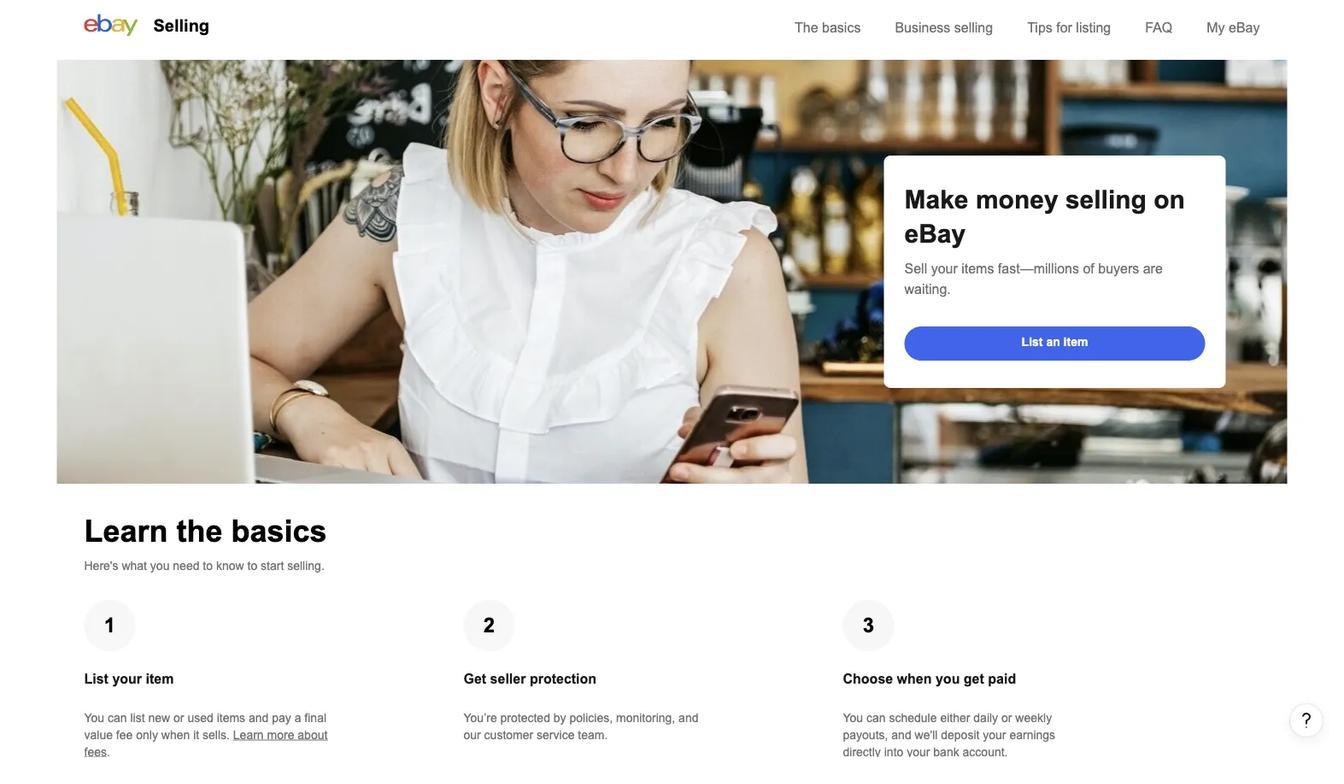 Task type: vqa. For each thing, say whether or not it's contained in the screenshot.
PAYMENTS:
no



Task type: describe. For each thing, give the bounding box(es) containing it.
0 vertical spatial ebay
[[1230, 20, 1261, 35]]

2
[[484, 614, 495, 637]]

here's what you need to know to start selling.
[[84, 559, 325, 572]]

2 to from the left
[[248, 559, 258, 572]]

items inside sell your items fast—millions of buyers are waiting.
[[962, 261, 995, 276]]

get seller protection
[[464, 671, 597, 687]]

my ebay
[[1207, 20, 1261, 35]]

money
[[976, 186, 1059, 214]]

1 vertical spatial basics
[[231, 514, 327, 548]]

about
[[298, 728, 328, 742]]

can for 3
[[867, 711, 886, 725]]

schedule
[[890, 711, 938, 725]]

learn for more
[[233, 728, 264, 742]]

final
[[305, 711, 327, 725]]

team.
[[578, 728, 608, 742]]

when inside you can list new or used items and pay a final value fee only when it sells.
[[161, 728, 190, 742]]

value
[[84, 728, 113, 742]]

the
[[177, 514, 223, 548]]

only
[[136, 728, 158, 742]]

list an item link
[[905, 327, 1206, 361]]

item for list your item
[[146, 671, 174, 687]]

your down daily on the bottom of the page
[[983, 728, 1007, 742]]

here's
[[84, 559, 118, 572]]

into
[[885, 746, 904, 758]]

policies,
[[570, 711, 613, 725]]

of
[[1084, 261, 1095, 276]]

waiting.
[[905, 281, 951, 297]]

you for get
[[936, 671, 961, 687]]

you're
[[464, 711, 497, 725]]

list for list your item
[[84, 671, 109, 687]]

for
[[1057, 20, 1073, 35]]

0 horizontal spatial selling
[[955, 20, 994, 35]]

and inside you can list new or used items and pay a final value fee only when it sells.
[[249, 711, 269, 725]]

payouts,
[[843, 728, 889, 742]]

fees
[[84, 746, 107, 758]]

weekly
[[1016, 711, 1053, 725]]

tips
[[1028, 20, 1053, 35]]

my
[[1207, 20, 1226, 35]]

buyers
[[1099, 261, 1140, 276]]

your inside sell your items fast—millions of buyers are waiting.
[[932, 261, 958, 276]]

an
[[1047, 336, 1061, 349]]

and inside "you're protected by policies, monitoring, and our customer service team."
[[679, 711, 699, 725]]

start
[[261, 559, 284, 572]]

business selling link
[[896, 20, 994, 35]]

you for 3
[[843, 711, 864, 725]]

protection
[[530, 671, 597, 687]]

list an item
[[1022, 336, 1089, 349]]

earnings
[[1010, 728, 1056, 742]]

need
[[173, 559, 200, 572]]

make
[[905, 186, 969, 214]]

account.
[[963, 746, 1008, 758]]

learn the basics
[[84, 514, 327, 548]]

and inside "you can schedule either daily or weekly payouts, and we'll deposit your earnings directly into your bank account."
[[892, 728, 912, 742]]

directly
[[843, 746, 881, 758]]

you for need
[[150, 559, 170, 572]]

the
[[795, 20, 819, 35]]

selling inside make money selling on ebay
[[1066, 186, 1147, 214]]

learn more about fees link
[[84, 728, 328, 758]]

it
[[193, 728, 199, 742]]

or inside "you can schedule either daily or weekly payouts, and we'll deposit your earnings directly into your bank account."
[[1002, 711, 1013, 725]]

what
[[122, 559, 147, 572]]

or inside you can list new or used items and pay a final value fee only when it sells.
[[174, 711, 184, 725]]

you can schedule either daily or weekly payouts, and we'll deposit your earnings directly into your bank account.
[[843, 711, 1056, 758]]

3
[[863, 614, 875, 637]]

choose when you get paid
[[843, 671, 1017, 687]]

get
[[464, 671, 487, 687]]

learn more about fees
[[84, 728, 328, 758]]

business selling
[[896, 20, 994, 35]]



Task type: locate. For each thing, give the bounding box(es) containing it.
0 horizontal spatial list
[[84, 671, 109, 687]]

0 vertical spatial items
[[962, 261, 995, 276]]

1 or from the left
[[174, 711, 184, 725]]

learn up what
[[84, 514, 168, 548]]

1 horizontal spatial list
[[1022, 336, 1044, 349]]

1 vertical spatial item
[[146, 671, 174, 687]]

1 to from the left
[[203, 559, 213, 572]]

list
[[130, 711, 145, 725]]

seller
[[490, 671, 526, 687]]

can inside "you can schedule either daily or weekly payouts, and we'll deposit your earnings directly into your bank account."
[[867, 711, 886, 725]]

ebay inside make money selling on ebay
[[905, 220, 966, 248]]

either
[[941, 711, 971, 725]]

0 vertical spatial selling
[[955, 20, 994, 35]]

help, opens dialogs image
[[1299, 712, 1316, 729]]

paid
[[989, 671, 1017, 687]]

basics up start
[[231, 514, 327, 548]]

1 horizontal spatial selling
[[1066, 186, 1147, 214]]

your down we'll
[[907, 746, 931, 758]]

new
[[148, 711, 170, 725]]

0 horizontal spatial ebay
[[905, 220, 966, 248]]

1 horizontal spatial items
[[962, 261, 995, 276]]

2 or from the left
[[1002, 711, 1013, 725]]

items inside you can list new or used items and pay a final value fee only when it sells.
[[217, 711, 245, 725]]

0 vertical spatial item
[[1064, 336, 1089, 349]]

basics right the
[[823, 20, 861, 35]]

you for 1
[[84, 711, 104, 725]]

bank
[[934, 746, 960, 758]]

and up into
[[892, 728, 912, 742]]

list your item
[[84, 671, 174, 687]]

you right what
[[150, 559, 170, 572]]

fast—millions
[[999, 261, 1080, 276]]

more
[[267, 728, 294, 742]]

daily
[[974, 711, 999, 725]]

0 horizontal spatial to
[[203, 559, 213, 572]]

0 vertical spatial list
[[1022, 336, 1044, 349]]

your up waiting.
[[932, 261, 958, 276]]

1 you from the left
[[84, 711, 104, 725]]

used
[[188, 711, 214, 725]]

can up payouts,
[[867, 711, 886, 725]]

2 you from the left
[[843, 711, 864, 725]]

item right an
[[1064, 336, 1089, 349]]

selling right business
[[955, 20, 994, 35]]

sell
[[905, 261, 928, 276]]

or right daily on the bottom of the page
[[1002, 711, 1013, 725]]

or
[[174, 711, 184, 725], [1002, 711, 1013, 725]]

faq link
[[1146, 20, 1173, 35]]

my ebay link
[[1207, 20, 1261, 35]]

you inside you can list new or used items and pay a final value fee only when it sells.
[[84, 711, 104, 725]]

1 horizontal spatial you
[[843, 711, 864, 725]]

service
[[537, 728, 575, 742]]

learn left "more"
[[233, 728, 264, 742]]

your up the list
[[112, 671, 142, 687]]

tips for listing link
[[1028, 20, 1112, 35]]

protected
[[501, 711, 551, 725]]

to
[[203, 559, 213, 572], [248, 559, 258, 572]]

1 horizontal spatial item
[[1064, 336, 1089, 349]]

0 horizontal spatial can
[[108, 711, 127, 725]]

0 vertical spatial basics
[[823, 20, 861, 35]]

you're protected by policies, monitoring, and our customer service team.
[[464, 711, 699, 742]]

selling left the on
[[1066, 186, 1147, 214]]

choose
[[843, 671, 894, 687]]

1 can from the left
[[108, 711, 127, 725]]

0 vertical spatial when
[[897, 671, 932, 687]]

0 horizontal spatial items
[[217, 711, 245, 725]]

are
[[1144, 261, 1164, 276]]

item
[[1064, 336, 1089, 349], [146, 671, 174, 687]]

0 horizontal spatial or
[[174, 711, 184, 725]]

make money selling on ebay
[[905, 186, 1186, 248]]

or right new
[[174, 711, 184, 725]]

can for 1
[[108, 711, 127, 725]]

1 vertical spatial you
[[936, 671, 961, 687]]

1 vertical spatial selling
[[1066, 186, 1147, 214]]

list for list an item
[[1022, 336, 1044, 349]]

0 vertical spatial you
[[150, 559, 170, 572]]

selling
[[153, 16, 210, 35]]

and right monitoring, at bottom
[[679, 711, 699, 725]]

you
[[150, 559, 170, 572], [936, 671, 961, 687]]

by
[[554, 711, 567, 725]]

sells.
[[203, 728, 230, 742]]

and left 'pay'
[[249, 711, 269, 725]]

1 vertical spatial learn
[[233, 728, 264, 742]]

can
[[108, 711, 127, 725], [867, 711, 886, 725]]

ebay down make
[[905, 220, 966, 248]]

item up new
[[146, 671, 174, 687]]

can inside you can list new or used items and pay a final value fee only when it sells.
[[108, 711, 127, 725]]

you
[[84, 711, 104, 725], [843, 711, 864, 725]]

0 horizontal spatial you
[[150, 559, 170, 572]]

our
[[464, 728, 481, 742]]

ebay
[[1230, 20, 1261, 35], [905, 220, 966, 248]]

learn inside learn more about fees
[[233, 728, 264, 742]]

to left start
[[248, 559, 258, 572]]

0 horizontal spatial item
[[146, 671, 174, 687]]

when
[[897, 671, 932, 687], [161, 728, 190, 742]]

when up schedule
[[897, 671, 932, 687]]

can up fee
[[108, 711, 127, 725]]

get
[[964, 671, 985, 687]]

2 can from the left
[[867, 711, 886, 725]]

sell your items fast—millions of buyers are waiting.
[[905, 261, 1164, 297]]

you up value
[[84, 711, 104, 725]]

monitoring,
[[616, 711, 676, 725]]

1 horizontal spatial ebay
[[1230, 20, 1261, 35]]

2 horizontal spatial and
[[892, 728, 912, 742]]

1 horizontal spatial learn
[[233, 728, 264, 742]]

learn
[[84, 514, 168, 548], [233, 728, 264, 742]]

1 horizontal spatial and
[[679, 711, 699, 725]]

deposit
[[942, 728, 980, 742]]

customer
[[484, 728, 534, 742]]

1
[[104, 614, 116, 637]]

0 vertical spatial learn
[[84, 514, 168, 548]]

0 horizontal spatial and
[[249, 711, 269, 725]]

item for list an item
[[1064, 336, 1089, 349]]

1 vertical spatial list
[[84, 671, 109, 687]]

selling
[[955, 20, 994, 35], [1066, 186, 1147, 214]]

we'll
[[915, 728, 938, 742]]

items left fast—millions
[[962, 261, 995, 276]]

the basics
[[795, 20, 861, 35]]

the basics link
[[795, 20, 861, 35]]

you left get
[[936, 671, 961, 687]]

1 horizontal spatial to
[[248, 559, 258, 572]]

1 vertical spatial when
[[161, 728, 190, 742]]

you can list new or used items and pay a final value fee only when it sells.
[[84, 711, 327, 742]]

0 horizontal spatial learn
[[84, 514, 168, 548]]

0 horizontal spatial when
[[161, 728, 190, 742]]

1 horizontal spatial or
[[1002, 711, 1013, 725]]

learn for the
[[84, 514, 168, 548]]

1 vertical spatial items
[[217, 711, 245, 725]]

list down 1
[[84, 671, 109, 687]]

selling.
[[287, 559, 325, 572]]

and
[[249, 711, 269, 725], [679, 711, 699, 725], [892, 728, 912, 742]]

business
[[896, 20, 951, 35]]

1 horizontal spatial basics
[[823, 20, 861, 35]]

1 horizontal spatial when
[[897, 671, 932, 687]]

0 horizontal spatial basics
[[231, 514, 327, 548]]

ebay right my
[[1230, 20, 1261, 35]]

basics
[[823, 20, 861, 35], [231, 514, 327, 548]]

list left an
[[1022, 336, 1044, 349]]

items up sells.
[[217, 711, 245, 725]]

know
[[216, 559, 244, 572]]

1 vertical spatial ebay
[[905, 220, 966, 248]]

listing
[[1077, 20, 1112, 35]]

you inside "you can schedule either daily or weekly payouts, and we'll deposit your earnings directly into your bank account."
[[843, 711, 864, 725]]

a
[[295, 711, 301, 725]]

your
[[932, 261, 958, 276], [112, 671, 142, 687], [983, 728, 1007, 742], [907, 746, 931, 758]]

you up payouts,
[[843, 711, 864, 725]]

pay
[[272, 711, 291, 725]]

0 horizontal spatial you
[[84, 711, 104, 725]]

on
[[1154, 186, 1186, 214]]

when left it
[[161, 728, 190, 742]]

items
[[962, 261, 995, 276], [217, 711, 245, 725]]

fee
[[116, 728, 133, 742]]

tips for listing
[[1028, 20, 1112, 35]]

faq
[[1146, 20, 1173, 35]]

to right need
[[203, 559, 213, 572]]

1 horizontal spatial you
[[936, 671, 961, 687]]

1 horizontal spatial can
[[867, 711, 886, 725]]



